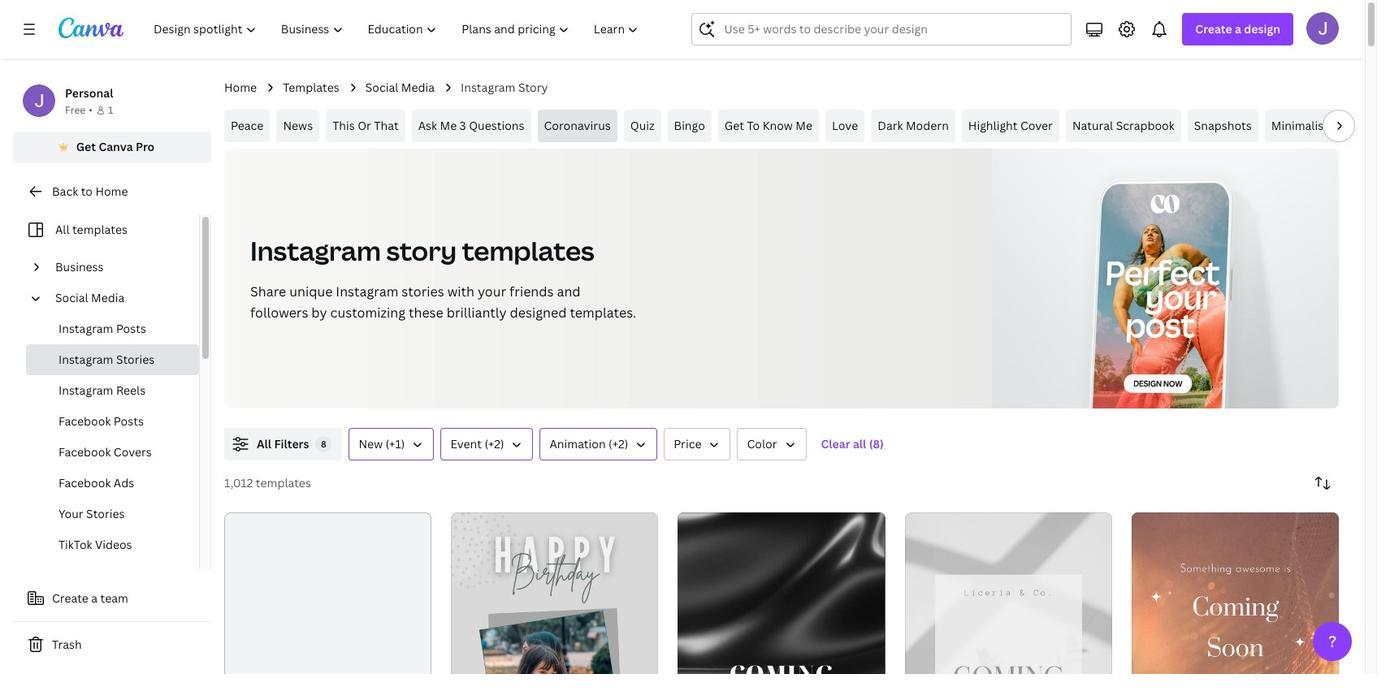 Task type: describe. For each thing, give the bounding box(es) containing it.
get for get canva pro
[[76, 139, 96, 154]]

trash link
[[13, 629, 211, 661]]

ask me 3 questions link
[[412, 110, 531, 142]]

to
[[747, 118, 760, 133]]

and
[[557, 283, 581, 301]]

know
[[763, 118, 793, 133]]

love
[[832, 118, 858, 133]]

home link
[[224, 79, 257, 97]]

social media for social media link to the bottom
[[55, 290, 125, 305]]

instagram posts
[[58, 321, 146, 336]]

posts for facebook posts
[[114, 414, 144, 429]]

create for create a team
[[52, 591, 88, 606]]

templates for 1,012 templates
[[256, 475, 311, 491]]

that
[[374, 118, 399, 133]]

minimalist
[[1271, 118, 1328, 133]]

templates link
[[283, 79, 339, 97]]

get to know me
[[725, 118, 812, 133]]

all filters
[[257, 436, 309, 452]]

your
[[58, 506, 83, 522]]

highlight cover link
[[962, 110, 1059, 142]]

back to home
[[52, 184, 128, 199]]

stories
[[402, 283, 444, 301]]

1 horizontal spatial home
[[224, 80, 257, 95]]

scrapbook
[[1116, 118, 1175, 133]]

facebook covers
[[58, 444, 152, 460]]

coronavirus
[[544, 118, 611, 133]]

your stories link
[[26, 499, 199, 530]]

facebook posts
[[58, 414, 144, 429]]

natural
[[1072, 118, 1113, 133]]

(8)
[[869, 436, 884, 452]]

videos
[[95, 537, 132, 552]]

instagram reels link
[[26, 375, 199, 406]]

event
[[450, 436, 482, 452]]

quiz link
[[624, 110, 661, 142]]

facebook ads
[[58, 475, 134, 491]]

customizing
[[330, 304, 405, 322]]

dark
[[878, 118, 903, 133]]

all templates link
[[23, 214, 189, 245]]

price
[[674, 436, 702, 452]]

story
[[386, 233, 457, 268]]

stories for your stories
[[86, 506, 125, 522]]

8 filter options selected element
[[316, 436, 332, 453]]

to
[[81, 184, 93, 199]]

new
[[359, 436, 383, 452]]

instagram for instagram stories
[[58, 352, 113, 367]]

jacob simon image
[[1306, 12, 1339, 45]]

team
[[100, 591, 128, 606]]

followers
[[250, 304, 308, 322]]

coronavirus link
[[537, 110, 617, 142]]

1,012
[[224, 475, 253, 491]]

natural scrapbook
[[1072, 118, 1175, 133]]

top level navigation element
[[143, 13, 653, 45]]

instagram for instagram story
[[461, 80, 516, 95]]

design
[[1244, 21, 1280, 37]]

natural scrapbook link
[[1066, 110, 1181, 142]]

dark modern
[[878, 118, 949, 133]]

get canva pro button
[[13, 132, 211, 162]]

this or that link
[[326, 110, 405, 142]]

0 horizontal spatial media
[[91, 290, 125, 305]]

new (+1) button
[[349, 428, 434, 461]]

(+2) for event (+2)
[[485, 436, 504, 452]]

templates.
[[570, 304, 636, 322]]

back
[[52, 184, 78, 199]]

event (+2) button
[[441, 428, 533, 461]]

dark modern link
[[871, 110, 955, 142]]

all templates
[[55, 222, 128, 237]]

•
[[89, 103, 93, 117]]

social for social media link to the bottom
[[55, 290, 88, 305]]

create a blank instagram story element
[[224, 513, 432, 674]]

bingo link
[[667, 110, 712, 142]]

canva
[[99, 139, 133, 154]]

clear
[[821, 436, 850, 452]]

your stories
[[58, 506, 125, 522]]

questions
[[469, 118, 524, 133]]

instagram inside share unique instagram stories with your friends and followers by customizing these brilliantly designed templates.
[[336, 283, 398, 301]]

tiktok
[[58, 537, 92, 552]]

create a team button
[[13, 583, 211, 615]]

instagram for instagram story templates
[[250, 233, 381, 268]]

1 horizontal spatial media
[[401, 80, 435, 95]]

Search search field
[[724, 14, 1061, 45]]

all for all filters
[[257, 436, 271, 452]]

animation
[[550, 436, 606, 452]]

templates
[[283, 80, 339, 95]]

all
[[853, 436, 866, 452]]

news link
[[277, 110, 319, 142]]

clear all (8)
[[821, 436, 884, 452]]

ask me 3 questions
[[418, 118, 524, 133]]

pro
[[136, 139, 155, 154]]

with
[[447, 283, 474, 301]]

instagram stories
[[58, 352, 155, 367]]

instagram for instagram posts
[[58, 321, 113, 336]]

modern
[[906, 118, 949, 133]]

designed
[[510, 304, 567, 322]]

instagram story
[[461, 80, 548, 95]]

posts for instagram posts
[[116, 321, 146, 336]]



Task type: vqa. For each thing, say whether or not it's contained in the screenshot.
Instagram story templates image
yes



Task type: locate. For each thing, give the bounding box(es) containing it.
1 vertical spatial create
[[52, 591, 88, 606]]

instagram up facebook posts
[[58, 383, 113, 398]]

1 horizontal spatial a
[[1235, 21, 1241, 37]]

0 horizontal spatial (+2)
[[485, 436, 504, 452]]

posts up instagram stories
[[116, 321, 146, 336]]

get left to
[[725, 118, 744, 133]]

1 vertical spatial social
[[55, 290, 88, 305]]

by
[[311, 304, 327, 322]]

stories inside your stories link
[[86, 506, 125, 522]]

facebook down the instagram reels
[[58, 414, 111, 429]]

trash
[[52, 637, 82, 652]]

1 horizontal spatial social media
[[365, 80, 435, 95]]

facebook for facebook posts
[[58, 414, 111, 429]]

create for create a design
[[1195, 21, 1232, 37]]

1 me from the left
[[440, 118, 457, 133]]

templates down all filters
[[256, 475, 311, 491]]

0 vertical spatial social
[[365, 80, 398, 95]]

this or that
[[332, 118, 399, 133]]

0 horizontal spatial me
[[440, 118, 457, 133]]

media
[[401, 80, 435, 95], [91, 290, 125, 305]]

0 vertical spatial home
[[224, 80, 257, 95]]

this
[[332, 118, 355, 133]]

instagram story templates image
[[992, 149, 1339, 409], [1092, 183, 1230, 430]]

clear all (8) button
[[813, 428, 892, 461]]

free •
[[65, 103, 93, 117]]

facebook for facebook covers
[[58, 444, 111, 460]]

(+2) for animation (+2)
[[609, 436, 628, 452]]

ask
[[418, 118, 437, 133]]

1 vertical spatial social media
[[55, 290, 125, 305]]

1 vertical spatial stories
[[86, 506, 125, 522]]

get canva pro
[[76, 139, 155, 154]]

facebook up facebook ads
[[58, 444, 111, 460]]

or
[[358, 118, 371, 133]]

0 horizontal spatial social
[[55, 290, 88, 305]]

1 horizontal spatial social
[[365, 80, 398, 95]]

home right 'to'
[[95, 184, 128, 199]]

0 vertical spatial facebook
[[58, 414, 111, 429]]

1 vertical spatial all
[[257, 436, 271, 452]]

2 facebook from the top
[[58, 444, 111, 460]]

None search field
[[692, 13, 1072, 45]]

posts
[[116, 321, 146, 336], [114, 414, 144, 429]]

get
[[725, 118, 744, 133], [76, 139, 96, 154]]

reels
[[116, 383, 146, 398]]

2 vertical spatial facebook
[[58, 475, 111, 491]]

a left design
[[1235, 21, 1241, 37]]

share unique instagram stories with your friends and followers by customizing these brilliantly designed templates.
[[250, 283, 636, 322]]

all down back
[[55, 222, 69, 237]]

brilliantly
[[447, 304, 507, 322]]

instagram up questions
[[461, 80, 516, 95]]

stories up reels
[[116, 352, 155, 367]]

1 vertical spatial home
[[95, 184, 128, 199]]

instagram up instagram stories
[[58, 321, 113, 336]]

instagram posts link
[[26, 314, 199, 344]]

1 vertical spatial social media link
[[49, 283, 189, 314]]

snapshots link
[[1188, 110, 1258, 142]]

create inside dropdown button
[[1195, 21, 1232, 37]]

8
[[321, 438, 326, 450]]

create left team
[[52, 591, 88, 606]]

3
[[460, 118, 466, 133]]

personal
[[65, 85, 113, 101]]

2 me from the left
[[796, 118, 812, 133]]

1 horizontal spatial get
[[725, 118, 744, 133]]

1
[[108, 103, 113, 117]]

bingo
[[674, 118, 705, 133]]

1 horizontal spatial all
[[257, 436, 271, 452]]

(+2) right animation at the left of the page
[[609, 436, 628, 452]]

social media link
[[365, 79, 435, 97], [49, 283, 189, 314]]

0 horizontal spatial home
[[95, 184, 128, 199]]

2 (+2) from the left
[[609, 436, 628, 452]]

0 vertical spatial social media
[[365, 80, 435, 95]]

(+2) right event
[[485, 436, 504, 452]]

quiz
[[630, 118, 654, 133]]

facebook inside "link"
[[58, 475, 111, 491]]

social media link up that
[[365, 79, 435, 97]]

facebook up your stories
[[58, 475, 111, 491]]

1 (+2) from the left
[[485, 436, 504, 452]]

0 horizontal spatial social media link
[[49, 283, 189, 314]]

social up that
[[365, 80, 398, 95]]

0 vertical spatial posts
[[116, 321, 146, 336]]

0 vertical spatial all
[[55, 222, 69, 237]]

stories for instagram stories
[[116, 352, 155, 367]]

media up ask
[[401, 80, 435, 95]]

1 vertical spatial get
[[76, 139, 96, 154]]

0 horizontal spatial templates
[[72, 222, 128, 237]]

social media inside social media link
[[55, 290, 125, 305]]

a inside the create a team button
[[91, 591, 98, 606]]

0 vertical spatial a
[[1235, 21, 1241, 37]]

love link
[[825, 110, 865, 142]]

instagram for instagram reels
[[58, 383, 113, 398]]

get inside button
[[76, 139, 96, 154]]

facebook for facebook ads
[[58, 475, 111, 491]]

get to know me link
[[718, 110, 819, 142]]

instagram up unique
[[250, 233, 381, 268]]

1 vertical spatial media
[[91, 290, 125, 305]]

create inside button
[[52, 591, 88, 606]]

home up peace
[[224, 80, 257, 95]]

Sort by button
[[1306, 467, 1339, 500]]

1 vertical spatial facebook
[[58, 444, 111, 460]]

2 horizontal spatial templates
[[462, 233, 594, 268]]

templates
[[72, 222, 128, 237], [462, 233, 594, 268], [256, 475, 311, 491]]

me left 3
[[440, 118, 457, 133]]

1 vertical spatial a
[[91, 591, 98, 606]]

0 vertical spatial get
[[725, 118, 744, 133]]

facebook ads link
[[26, 468, 199, 499]]

peace link
[[224, 110, 270, 142]]

stories
[[116, 352, 155, 367], [86, 506, 125, 522]]

your
[[478, 283, 506, 301]]

price button
[[664, 428, 731, 461]]

1 vertical spatial posts
[[114, 414, 144, 429]]

snapshots
[[1194, 118, 1252, 133]]

0 horizontal spatial get
[[76, 139, 96, 154]]

a for design
[[1235, 21, 1241, 37]]

event (+2)
[[450, 436, 504, 452]]

minimalist link
[[1265, 110, 1335, 142]]

(+1)
[[386, 436, 405, 452]]

posts down reels
[[114, 414, 144, 429]]

social for social media link to the right
[[365, 80, 398, 95]]

media up instagram posts
[[91, 290, 125, 305]]

0 horizontal spatial all
[[55, 222, 69, 237]]

1 facebook from the top
[[58, 414, 111, 429]]

1 horizontal spatial me
[[796, 118, 812, 133]]

stories down the facebook ads "link"
[[86, 506, 125, 522]]

create a design button
[[1182, 13, 1293, 45]]

0 vertical spatial stories
[[116, 352, 155, 367]]

a for team
[[91, 591, 98, 606]]

all for all templates
[[55, 222, 69, 237]]

create
[[1195, 21, 1232, 37], [52, 591, 88, 606]]

color button
[[737, 428, 806, 461]]

friends
[[510, 283, 554, 301]]

new (+1)
[[359, 436, 405, 452]]

facebook posts link
[[26, 406, 199, 437]]

instagram reels
[[58, 383, 146, 398]]

me
[[440, 118, 457, 133], [796, 118, 812, 133]]

1 horizontal spatial create
[[1195, 21, 1232, 37]]

templates down back to home
[[72, 222, 128, 237]]

a inside create a design dropdown button
[[1235, 21, 1241, 37]]

business
[[55, 259, 104, 275]]

0 horizontal spatial a
[[91, 591, 98, 606]]

free
[[65, 103, 86, 117]]

me right know
[[796, 118, 812, 133]]

get for get to know me
[[725, 118, 744, 133]]

instagram up the customizing
[[336, 283, 398, 301]]

social media up that
[[365, 80, 435, 95]]

1 horizontal spatial templates
[[256, 475, 311, 491]]

color
[[747, 436, 777, 452]]

social down business
[[55, 290, 88, 305]]

0 vertical spatial social media link
[[365, 79, 435, 97]]

highlight
[[968, 118, 1018, 133]]

unique
[[289, 283, 333, 301]]

social media down business
[[55, 290, 125, 305]]

templates up friends
[[462, 233, 594, 268]]

a
[[1235, 21, 1241, 37], [91, 591, 98, 606]]

3 facebook from the top
[[58, 475, 111, 491]]

create left design
[[1195, 21, 1232, 37]]

1 horizontal spatial (+2)
[[609, 436, 628, 452]]

social media link up instagram posts
[[49, 283, 189, 314]]

0 horizontal spatial create
[[52, 591, 88, 606]]

cover
[[1020, 118, 1053, 133]]

0 vertical spatial media
[[401, 80, 435, 95]]

animation (+2) button
[[540, 428, 657, 461]]

all left filters
[[257, 436, 271, 452]]

create a design
[[1195, 21, 1280, 37]]

social media
[[365, 80, 435, 95], [55, 290, 125, 305]]

instagram up the instagram reels
[[58, 352, 113, 367]]

templates for all templates
[[72, 222, 128, 237]]

grey shadow coming soon announcement instagram story image
[[905, 513, 1112, 674]]

share
[[250, 283, 286, 301]]

these
[[409, 304, 443, 322]]

a left team
[[91, 591, 98, 606]]

social media for social media link to the right
[[365, 80, 435, 95]]

get left canva
[[76, 139, 96, 154]]

0 horizontal spatial social media
[[55, 290, 125, 305]]

home
[[224, 80, 257, 95], [95, 184, 128, 199]]

0 vertical spatial create
[[1195, 21, 1232, 37]]

1 horizontal spatial social media link
[[365, 79, 435, 97]]



